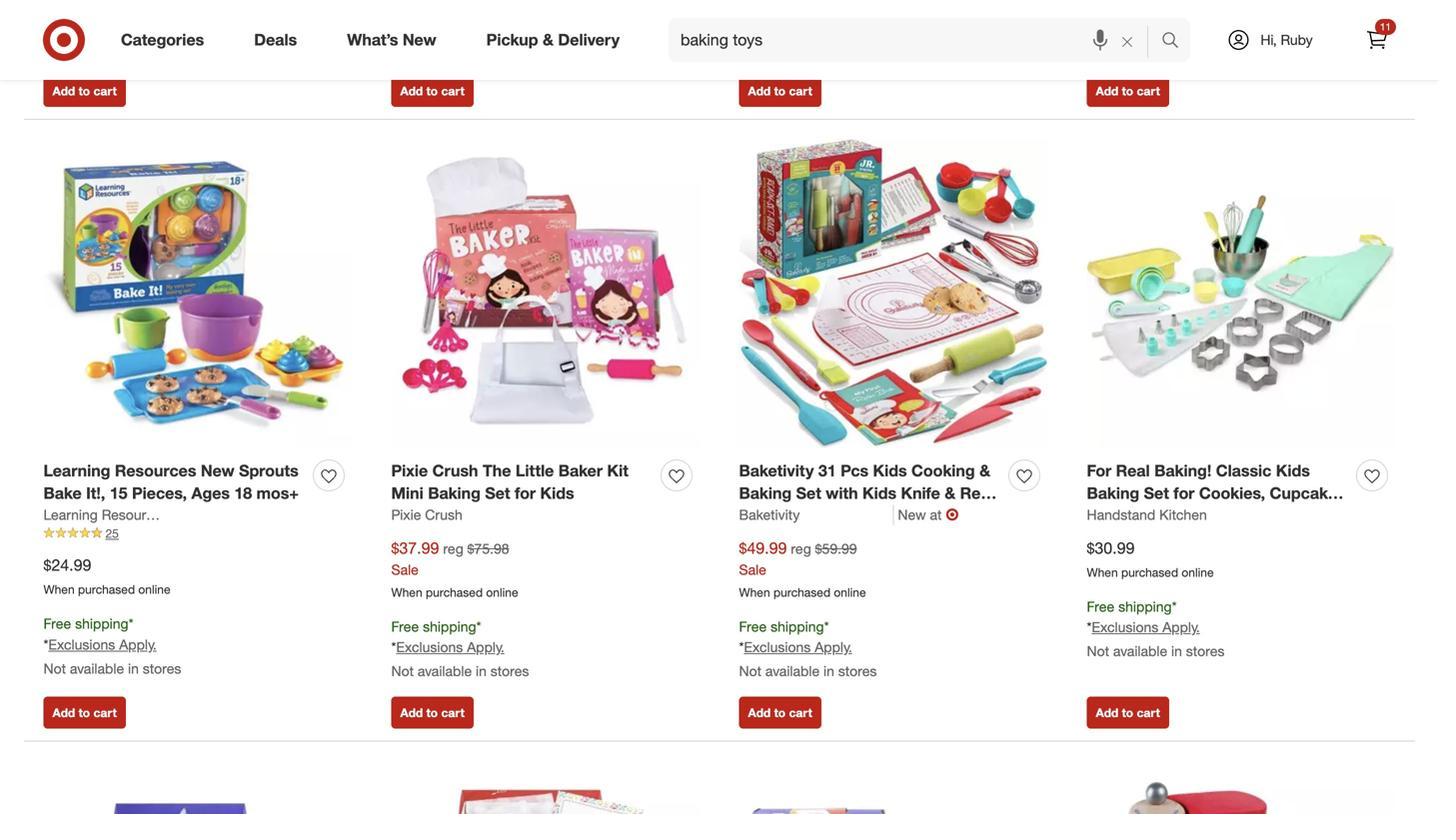 Task type: locate. For each thing, give the bounding box(es) containing it.
for real baking! classic kids baking set for cookies, cupcakes & more 44-pieces link
[[1087, 460, 1349, 526]]

hape mix & bake blender wooden play set image
[[1087, 762, 1396, 815], [1087, 762, 1396, 815]]

pixie up the mini on the bottom left
[[391, 461, 428, 481]]

pixie
[[391, 461, 428, 481], [391, 506, 421, 524]]

shipping for for real baking! classic kids baking set for cookies, cupcakes & more 44-pieces
[[1119, 598, 1172, 616]]

real right for
[[1116, 461, 1150, 481]]

1 sale from the left
[[391, 561, 419, 579]]

$37.99 reg $75.98 sale when purchased online
[[391, 539, 518, 600]]

0 vertical spatial real
[[1116, 461, 1150, 481]]

apply. down $24.99 when purchased online
[[119, 636, 157, 654]]

learning
[[43, 461, 110, 481], [43, 506, 98, 524]]

for down little
[[515, 484, 536, 504]]

1 horizontal spatial for
[[801, 530, 822, 549]]

baking down knife
[[923, 507, 976, 526]]

1 vertical spatial cooking
[[739, 507, 803, 526]]

2 not available in stores from the left
[[391, 16, 529, 34]]

cooking up 'gift'
[[739, 507, 803, 526]]

pixie crush the little baker kit mini baking set for kids link
[[391, 460, 653, 505]]

shipping for learning resources new sprouts bake it!, 15 pieces, ages 18 mos+
[[75, 615, 129, 633]]

search
[[1153, 32, 1201, 52]]

add to cart button
[[43, 75, 126, 107], [391, 75, 474, 107], [739, 75, 822, 107], [1087, 75, 1170, 107], [43, 697, 126, 729], [391, 697, 474, 729], [739, 697, 822, 729], [1087, 697, 1170, 729]]

baking up handstand
[[1087, 484, 1140, 504]]

2 learning from the top
[[43, 506, 98, 524]]

apply. for baketivity 31 pcs kids cooking & baking set with kids knife & real cooking utensils - kids baking set gift for girls & boys
[[815, 639, 853, 657]]

2 sale from the left
[[739, 561, 767, 579]]

sale
[[391, 561, 419, 579], [739, 561, 767, 579]]

exclusions for for real baking! classic kids baking set for cookies, cupcakes & more 44-pieces
[[1092, 619, 1159, 637]]

real inside baketivity 31 pcs kids cooking & baking set with kids knife & real cooking utensils - kids baking set gift for girls & boys
[[961, 484, 995, 504]]

purchased down $24.99
[[78, 582, 135, 597]]

pixie inside pixie crush the little baker kit mini baking set for kids
[[391, 461, 428, 481]]

free down $30.99
[[1087, 598, 1115, 616]]

when down $24.99
[[43, 582, 75, 597]]

available
[[70, 16, 124, 34], [418, 16, 472, 34], [766, 16, 820, 34], [1114, 40, 1168, 58], [1114, 643, 1168, 661], [70, 660, 124, 678], [418, 663, 472, 680], [766, 663, 820, 680]]

*
[[1087, 16, 1092, 34], [1172, 598, 1177, 616], [129, 615, 133, 633], [476, 618, 481, 636], [824, 618, 829, 636], [1087, 619, 1092, 637], [43, 636, 48, 654], [391, 639, 396, 657], [739, 639, 744, 657]]

in
[[128, 16, 139, 34], [476, 16, 487, 34], [824, 16, 835, 34], [1172, 40, 1183, 58], [1172, 643, 1183, 661], [128, 660, 139, 678], [476, 663, 487, 680], [824, 663, 835, 680]]

online
[[1182, 565, 1214, 580], [138, 582, 171, 597], [486, 585, 518, 600], [834, 585, 866, 600]]

1 baketivity from the top
[[739, 461, 814, 481]]

shipping down $24.99 when purchased online
[[75, 615, 129, 633]]

more
[[1103, 507, 1142, 526]]

0 vertical spatial cooking
[[912, 461, 975, 481]]

1 horizontal spatial sale
[[739, 561, 767, 579]]

reg inside the $49.99 reg $59.99 sale when purchased online
[[791, 540, 812, 558]]

baketivity up 'gift'
[[739, 506, 800, 524]]

reg inside $37.99 reg $75.98 sale when purchased online
[[443, 540, 464, 558]]

$59.99
[[815, 540, 857, 558]]

shipping for baketivity 31 pcs kids cooking & baking set with kids knife & real cooking utensils - kids baking set gift for girls & boys
[[771, 618, 824, 636]]

shipping for pixie crush the little baker kit mini baking set for kids
[[423, 618, 476, 636]]

ages
[[191, 484, 230, 504]]

free shipping * * exclusions apply. not available in stores
[[1087, 598, 1225, 661], [43, 615, 181, 678], [391, 618, 529, 680], [739, 618, 877, 680]]

girls
[[826, 530, 862, 549]]

free down $24.99
[[43, 615, 71, 633]]

crush up $37.99
[[425, 506, 463, 524]]

kit
[[607, 461, 629, 481]]

when inside $24.99 when purchased online
[[43, 582, 75, 597]]

purchased down "$75.98"
[[426, 585, 483, 600]]

set up 44- in the right of the page
[[1144, 484, 1170, 504]]

cooking up knife
[[912, 461, 975, 481]]

free down the $49.99 reg $59.99 sale when purchased online
[[739, 618, 767, 636]]

&
[[543, 30, 554, 50], [980, 461, 991, 481], [945, 484, 956, 504], [1087, 507, 1098, 526], [866, 530, 877, 549]]

when inside $37.99 reg $75.98 sale when purchased online
[[391, 585, 423, 600]]

for up kitchen
[[1174, 484, 1195, 504]]

shipping down $30.99 when purchased online
[[1119, 598, 1172, 616]]

crush
[[433, 461, 478, 481], [425, 506, 463, 524]]

gift
[[769, 530, 796, 549]]

1 reg from the left
[[443, 540, 464, 558]]

0 horizontal spatial reg
[[443, 540, 464, 558]]

set down the
[[485, 484, 510, 504]]

apply. down $37.99 reg $75.98 sale when purchased online
[[467, 639, 505, 657]]

resources inside "learning resources new sprouts bake it!, 15 pieces, ages 18 mos+"
[[115, 461, 196, 481]]

shipping down $37.99 reg $75.98 sale when purchased online
[[423, 618, 476, 636]]

reg for $37.99
[[443, 540, 464, 558]]

1 learning from the top
[[43, 461, 110, 481]]

baketivity 31 pcs kids cooking & baking set with kids knife & real cooking utensils - kids baking set gift for girls & boys
[[739, 461, 995, 549]]

crush for pixie crush
[[425, 506, 463, 524]]

2 reg from the left
[[791, 540, 812, 558]]

pixie for pixie crush
[[391, 506, 421, 524]]

real right knife
[[961, 484, 995, 504]]

baketivity 31 pcs kids cooking & baking set with kids knife & real cooking utensils - kids baking set gift for girls & boys image
[[739, 139, 1048, 448], [739, 139, 1048, 448]]

0 vertical spatial baketivity
[[739, 461, 814, 481]]

exclusions for baketivity 31 pcs kids cooking & baking set with kids knife & real cooking utensils - kids baking set gift for girls & boys
[[744, 639, 811, 657]]

baking up pixie crush
[[428, 484, 481, 504]]

for
[[1087, 461, 1112, 481]]

0 horizontal spatial for
[[515, 484, 536, 504]]

reg left $59.99
[[791, 540, 812, 558]]

duff goldman diy baking set for kids by baketivity - bake delicious s'mores sandwich cookies with premeasured ingredients best family fun activity image
[[739, 762, 1048, 815], [739, 762, 1048, 815]]

when down $37.99
[[391, 585, 423, 600]]

11 link
[[1356, 18, 1400, 62]]

1 vertical spatial new
[[201, 461, 235, 481]]

resources up pieces,
[[115, 461, 196, 481]]

new inside "learning resources new sprouts bake it!, 15 pieces, ages 18 mos+"
[[201, 461, 235, 481]]

purchased down $30.99
[[1122, 565, 1179, 580]]

shipping down the $49.99 reg $59.99 sale when purchased online
[[771, 618, 824, 636]]

2 horizontal spatial for
[[1174, 484, 1195, 504]]

when down $49.99
[[739, 585, 771, 600]]

pixie down the mini on the bottom left
[[391, 506, 421, 524]]

free shipping * * exclusions apply. not available in stores down the $49.99 reg $59.99 sale when purchased online
[[739, 618, 877, 680]]

not available in stores
[[43, 16, 181, 34], [391, 16, 529, 34], [739, 16, 877, 34]]

add
[[52, 83, 75, 98], [400, 83, 423, 98], [748, 83, 771, 98], [1096, 83, 1119, 98], [52, 706, 75, 721], [400, 706, 423, 721], [748, 706, 771, 721], [1096, 706, 1119, 721]]

apply.
[[1163, 16, 1201, 34], [1163, 619, 1201, 637], [119, 636, 157, 654], [467, 639, 505, 657], [815, 639, 853, 657]]

add to cart
[[52, 83, 117, 98], [400, 83, 465, 98], [748, 83, 813, 98], [1096, 83, 1161, 98], [52, 706, 117, 721], [400, 706, 465, 721], [748, 706, 813, 721], [1096, 706, 1161, 721]]

0 vertical spatial resources
[[115, 461, 196, 481]]

stores
[[143, 16, 181, 34], [491, 16, 529, 34], [839, 16, 877, 34], [1187, 40, 1225, 58], [1187, 643, 1225, 661], [143, 660, 181, 678], [491, 663, 529, 680], [839, 663, 877, 680]]

0 horizontal spatial new
[[201, 461, 235, 481]]

0 vertical spatial crush
[[433, 461, 478, 481]]

learning inside "learning resources new sprouts bake it!, 15 pieces, ages 18 mos+"
[[43, 461, 110, 481]]

online inside $30.99 when purchased online
[[1182, 565, 1214, 580]]

learning down bake
[[43, 506, 98, 524]]

free shipping * * exclusions apply. not available in stores down $37.99 reg $75.98 sale when purchased online
[[391, 618, 529, 680]]

1 horizontal spatial not available in stores
[[391, 16, 529, 34]]

¬
[[946, 505, 959, 525]]

new at ¬
[[898, 505, 959, 525]]

mini
[[391, 484, 424, 504]]

new down knife
[[898, 506, 926, 524]]

duff goldman diy kids baking kit by baketivity - unicorn rainbow cookies with premeasured ingredients | best family fun activity cookie making kit image
[[43, 762, 352, 815], [43, 762, 352, 815]]

shipping
[[1119, 598, 1172, 616], [75, 615, 129, 633], [423, 618, 476, 636], [771, 618, 824, 636]]

kids down little
[[540, 484, 575, 504]]

online down "25" link
[[138, 582, 171, 597]]

free down $37.99 reg $75.98 sale when purchased online
[[391, 618, 419, 636]]

0 horizontal spatial not available in stores
[[43, 16, 181, 34]]

cookies,
[[1200, 484, 1266, 504]]

$37.99
[[391, 539, 439, 558]]

baketivity
[[739, 461, 814, 481], [739, 506, 800, 524]]

exclusions apply. link for learning resources new sprouts bake it!, 15 pieces, ages 18 mos+
[[48, 636, 157, 654]]

reg
[[443, 540, 464, 558], [791, 540, 812, 558]]

purchased inside $37.99 reg $75.98 sale when purchased online
[[426, 585, 483, 600]]

pixie crush link
[[391, 505, 463, 525]]

sale inside $37.99 reg $75.98 sale when purchased online
[[391, 561, 419, 579]]

learning for learning resources
[[43, 506, 98, 524]]

hi,
[[1261, 31, 1277, 48]]

1 vertical spatial pixie
[[391, 506, 421, 524]]

baketivity for baketivity
[[739, 506, 800, 524]]

0 vertical spatial learning
[[43, 461, 110, 481]]

18
[[234, 484, 252, 504]]

purchased down $59.99
[[774, 585, 831, 600]]

purchased
[[1122, 565, 1179, 580], [78, 582, 135, 597], [426, 585, 483, 600], [774, 585, 831, 600]]

1 vertical spatial learning
[[43, 506, 98, 524]]

1 vertical spatial resources
[[102, 506, 168, 524]]

learning resources new sprouts bake it!, 15 pieces, ages 18 mos+
[[43, 461, 299, 504]]

* exclusions apply. not available in stores
[[1087, 16, 1225, 58]]

utensils
[[807, 507, 869, 526]]

exclusions apply. link for baketivity 31 pcs kids cooking & baking set with kids knife & real cooking utensils - kids baking set gift for girls & boys
[[744, 639, 853, 657]]

crush left the
[[433, 461, 478, 481]]

0 vertical spatial new
[[403, 30, 437, 50]]

not inside * exclusions apply. not available in stores
[[1087, 40, 1110, 58]]

cooking
[[912, 461, 975, 481], [739, 507, 803, 526]]

baketivity left '31'
[[739, 461, 814, 481]]

to
[[79, 83, 90, 98], [427, 83, 438, 98], [774, 83, 786, 98], [1122, 83, 1134, 98], [79, 706, 90, 721], [427, 706, 438, 721], [774, 706, 786, 721], [1122, 706, 1134, 721]]

1 vertical spatial baketivity
[[739, 506, 800, 524]]

what's new
[[347, 30, 437, 50]]

kids
[[873, 461, 907, 481], [1277, 461, 1311, 481], [540, 484, 575, 504], [863, 484, 897, 504], [884, 507, 918, 526]]

crush inside pixie crush the little baker kit mini baking set for kids
[[433, 461, 478, 481]]

baketivity inside baketivity 31 pcs kids cooking & baking set with kids knife & real cooking utensils - kids baking set gift for girls & boys
[[739, 461, 814, 481]]

when inside the $49.99 reg $59.99 sale when purchased online
[[739, 585, 771, 600]]

for down baketivity link at right bottom
[[801, 530, 822, 549]]

2 horizontal spatial new
[[898, 506, 926, 524]]

1 vertical spatial real
[[961, 484, 995, 504]]

exclusions apply. link for for real baking! classic kids baking set for cookies, cupcakes & more 44-pieces
[[1092, 619, 1201, 637]]

cupcakes
[[1270, 484, 1346, 504]]

baker
[[559, 461, 603, 481]]

resources down the 15
[[102, 506, 168, 524]]

pixie crush the little baker kit mini baking set for kids image
[[391, 139, 700, 448], [391, 139, 700, 448]]

learning up bake
[[43, 461, 110, 481]]

sale inside the $49.99 reg $59.99 sale when purchased online
[[739, 561, 767, 579]]

baketivity for baketivity 31 pcs kids cooking & baking set with kids knife & real cooking utensils - kids baking set gift for girls & boys
[[739, 461, 814, 481]]

baking inside pixie crush the little baker kit mini baking set for kids
[[428, 484, 481, 504]]

new
[[403, 30, 437, 50], [201, 461, 235, 481], [898, 506, 926, 524]]

for real baking! classic kids baking set for cookies, cupcakes & more 44-pieces image
[[1087, 139, 1396, 448], [1087, 139, 1396, 448]]

new right what's
[[403, 30, 437, 50]]

44-
[[1146, 507, 1171, 526]]

real inside for real baking! classic kids baking set for cookies, cupcakes & more 44-pieces
[[1116, 461, 1150, 481]]

online inside $24.99 when purchased online
[[138, 582, 171, 597]]

learning for learning resources new sprouts bake it!, 15 pieces, ages 18 mos+
[[43, 461, 110, 481]]

learning resources
[[43, 506, 168, 524]]

apply. left hi,
[[1163, 16, 1201, 34]]

reg for $49.99
[[791, 540, 812, 558]]

not
[[43, 16, 66, 34], [391, 16, 414, 34], [739, 16, 762, 34], [1087, 40, 1110, 58], [1087, 643, 1110, 661], [43, 660, 66, 678], [391, 663, 414, 680], [739, 663, 762, 680]]

sale down $37.99
[[391, 561, 419, 579]]

& inside for real baking! classic kids baking set for cookies, cupcakes & more 44-pieces
[[1087, 507, 1098, 526]]

0 vertical spatial pixie
[[391, 461, 428, 481]]

baking up 'gift'
[[739, 484, 792, 504]]

when inside $30.99 when purchased online
[[1087, 565, 1118, 580]]

2 baketivity from the top
[[739, 506, 800, 524]]

boys
[[882, 530, 920, 549]]

set left 'gift'
[[739, 530, 765, 549]]

free for learning resources new sprouts bake it!, 15 pieces, ages 18 mos+
[[43, 615, 71, 633]]

2 pixie from the top
[[391, 506, 421, 524]]

1 vertical spatial crush
[[425, 506, 463, 524]]

sprouts
[[239, 461, 299, 481]]

online down "$75.98"
[[486, 585, 518, 600]]

deals link
[[237, 18, 322, 62]]

pretzel making kit - real cooking set for kids ages with recipe and ingredients - kids baking set for girls & boys - great gift for family bonding image
[[391, 762, 700, 815], [391, 762, 700, 815]]

2 vertical spatial new
[[898, 506, 926, 524]]

1 pixie from the top
[[391, 461, 428, 481]]

pieces
[[1171, 507, 1222, 526]]

1 horizontal spatial real
[[1116, 461, 1150, 481]]

0 horizontal spatial sale
[[391, 561, 419, 579]]

15
[[110, 484, 128, 504]]

online down pieces
[[1182, 565, 1214, 580]]

reg left "$75.98"
[[443, 540, 464, 558]]

free shipping * * exclusions apply. not available in stores down $30.99 when purchased online
[[1087, 598, 1225, 661]]

apply. down the $49.99 reg $59.99 sale when purchased online
[[815, 639, 853, 657]]

at
[[930, 506, 942, 524]]

1 horizontal spatial reg
[[791, 540, 812, 558]]

online down $59.99
[[834, 585, 866, 600]]

exclusions
[[1092, 16, 1159, 34], [1092, 619, 1159, 637], [48, 636, 115, 654], [396, 639, 463, 657], [744, 639, 811, 657]]

free shipping * * exclusions apply. not available in stores down $24.99 when purchased online
[[43, 615, 181, 678]]

1 horizontal spatial cooking
[[912, 461, 975, 481]]

pixie crush
[[391, 506, 463, 524]]

apply. for pixie crush the little baker kit mini baking set for kids
[[467, 639, 505, 657]]

kids inside for real baking! classic kids baking set for cookies, cupcakes & more 44-pieces
[[1277, 461, 1311, 481]]

deals
[[254, 30, 297, 50]]

2 horizontal spatial not available in stores
[[739, 16, 877, 34]]

kids up the -
[[863, 484, 897, 504]]

1 horizontal spatial new
[[403, 30, 437, 50]]

apply. down $30.99 when purchased online
[[1163, 619, 1201, 637]]

set
[[485, 484, 510, 504], [797, 484, 822, 504], [1144, 484, 1170, 504], [739, 530, 765, 549]]

free for pixie crush the little baker kit mini baking set for kids
[[391, 618, 419, 636]]

baking
[[428, 484, 481, 504], [739, 484, 792, 504], [1087, 484, 1140, 504], [923, 507, 976, 526]]

0 horizontal spatial real
[[961, 484, 995, 504]]

when
[[1087, 565, 1118, 580], [43, 582, 75, 597], [391, 585, 423, 600], [739, 585, 771, 600]]

when down $30.99
[[1087, 565, 1118, 580]]

new up ages
[[201, 461, 235, 481]]

kids up cupcakes
[[1277, 461, 1311, 481]]

sale down $49.99
[[739, 561, 767, 579]]

free for for real baking! classic kids baking set for cookies, cupcakes & more 44-pieces
[[1087, 598, 1115, 616]]

learning resources new sprouts bake it!, 15 pieces, ages 18 mos+ image
[[43, 139, 352, 448], [43, 139, 352, 448]]



Task type: vqa. For each thing, say whether or not it's contained in the screenshot.
11 in the top right of the page
yes



Task type: describe. For each thing, give the bounding box(es) containing it.
for real baking! classic kids baking set for cookies, cupcakes & more 44-pieces
[[1087, 461, 1346, 526]]

hi, ruby
[[1261, 31, 1313, 48]]

handstand kitchen
[[1087, 506, 1208, 524]]

free for baketivity 31 pcs kids cooking & baking set with kids knife & real cooking utensils - kids baking set gift for girls & boys
[[739, 618, 767, 636]]

it!,
[[86, 484, 105, 504]]

sale for $49.99
[[739, 561, 767, 579]]

learning resources link
[[43, 505, 168, 525]]

31
[[819, 461, 837, 481]]

set inside pixie crush the little baker kit mini baking set for kids
[[485, 484, 510, 504]]

online inside $37.99 reg $75.98 sale when purchased online
[[486, 585, 518, 600]]

kids inside pixie crush the little baker kit mini baking set for kids
[[540, 484, 575, 504]]

1 not available in stores from the left
[[43, 16, 181, 34]]

stores inside * exclusions apply. not available in stores
[[1187, 40, 1225, 58]]

exclusions apply. link for pixie crush the little baker kit mini baking set for kids
[[396, 639, 505, 657]]

the
[[483, 461, 511, 481]]

$49.99 reg $59.99 sale when purchased online
[[739, 539, 866, 600]]

categories
[[121, 30, 204, 50]]

delivery
[[558, 30, 620, 50]]

free shipping * * exclusions apply. not available in stores for pieces,
[[43, 615, 181, 678]]

for inside pixie crush the little baker kit mini baking set for kids
[[515, 484, 536, 504]]

set inside for real baking! classic kids baking set for cookies, cupcakes & more 44-pieces
[[1144, 484, 1170, 504]]

$24.99 when purchased online
[[43, 556, 171, 597]]

what's new link
[[330, 18, 462, 62]]

apply. for for real baking! classic kids baking set for cookies, cupcakes & more 44-pieces
[[1163, 619, 1201, 637]]

pixie for pixie crush the little baker kit mini baking set for kids
[[391, 461, 428, 481]]

purchased inside $24.99 when purchased online
[[78, 582, 135, 597]]

$30.99 when purchased online
[[1087, 539, 1214, 580]]

-
[[873, 507, 880, 526]]

for inside for real baking! classic kids baking set for cookies, cupcakes & more 44-pieces
[[1174, 484, 1195, 504]]

pixie crush the little baker kit mini baking set for kids
[[391, 461, 629, 504]]

baking inside for real baking! classic kids baking set for cookies, cupcakes & more 44-pieces
[[1087, 484, 1140, 504]]

free shipping * * exclusions apply. not available in stores for set
[[739, 618, 877, 680]]

little
[[516, 461, 554, 481]]

exclusions inside * exclusions apply. not available in stores
[[1092, 16, 1159, 34]]

pcs
[[841, 461, 869, 481]]

sale for $37.99
[[391, 561, 419, 579]]

resources for learning resources new sprouts bake it!, 15 pieces, ages 18 mos+
[[115, 461, 196, 481]]

kids up boys
[[884, 507, 918, 526]]

knife
[[901, 484, 941, 504]]

available inside * exclusions apply. not available in stores
[[1114, 40, 1168, 58]]

0 horizontal spatial cooking
[[739, 507, 803, 526]]

kids right pcs
[[873, 461, 907, 481]]

$75.98
[[468, 540, 509, 558]]

online inside the $49.99 reg $59.99 sale when purchased online
[[834, 585, 866, 600]]

handstand
[[1087, 506, 1156, 524]]

set up baketivity link at right bottom
[[797, 484, 822, 504]]

pickup & delivery
[[487, 30, 620, 50]]

baking!
[[1155, 461, 1212, 481]]

purchased inside the $49.99 reg $59.99 sale when purchased online
[[774, 585, 831, 600]]

new inside new at ¬
[[898, 506, 926, 524]]

pickup
[[487, 30, 538, 50]]

categories link
[[104, 18, 229, 62]]

bake
[[43, 484, 82, 504]]

baketivity 31 pcs kids cooking & baking set with kids knife & real cooking utensils - kids baking set gift for girls & boys link
[[739, 460, 1001, 549]]

$24.99
[[43, 556, 91, 576]]

25 link
[[43, 525, 352, 543]]

classic
[[1217, 461, 1272, 481]]

search button
[[1153, 18, 1201, 66]]

resources for learning resources
[[102, 506, 168, 524]]

ruby
[[1281, 31, 1313, 48]]

pickup & delivery link
[[470, 18, 645, 62]]

pieces,
[[132, 484, 187, 504]]

exclusions for learning resources new sprouts bake it!, 15 pieces, ages 18 mos+
[[48, 636, 115, 654]]

handstand kitchen link
[[1087, 505, 1208, 525]]

* inside * exclusions apply. not available in stores
[[1087, 16, 1092, 34]]

exclusions for pixie crush the little baker kit mini baking set for kids
[[396, 639, 463, 657]]

learning resources new sprouts bake it!, 15 pieces, ages 18 mos+ link
[[43, 460, 305, 505]]

11
[[1381, 20, 1392, 33]]

for inside baketivity 31 pcs kids cooking & baking set with kids knife & real cooking utensils - kids baking set gift for girls & boys
[[801, 530, 822, 549]]

free shipping * * exclusions apply. not available in stores for baking
[[391, 618, 529, 680]]

What can we help you find? suggestions appear below search field
[[669, 18, 1167, 62]]

$49.99
[[739, 539, 787, 558]]

in inside * exclusions apply. not available in stores
[[1172, 40, 1183, 58]]

crush for pixie crush the little baker kit mini baking set for kids
[[433, 461, 478, 481]]

with
[[826, 484, 858, 504]]

apply. inside * exclusions apply. not available in stores
[[1163, 16, 1201, 34]]

25
[[105, 526, 119, 541]]

$30.99
[[1087, 539, 1135, 558]]

3 not available in stores from the left
[[739, 16, 877, 34]]

baketivity link
[[739, 505, 894, 525]]

what's
[[347, 30, 398, 50]]

kitchen
[[1160, 506, 1208, 524]]

purchased inside $30.99 when purchased online
[[1122, 565, 1179, 580]]

apply. for learning resources new sprouts bake it!, 15 pieces, ages 18 mos+
[[119, 636, 157, 654]]

mos+
[[257, 484, 299, 504]]

free shipping * * exclusions apply. not available in stores for for
[[1087, 598, 1225, 661]]



